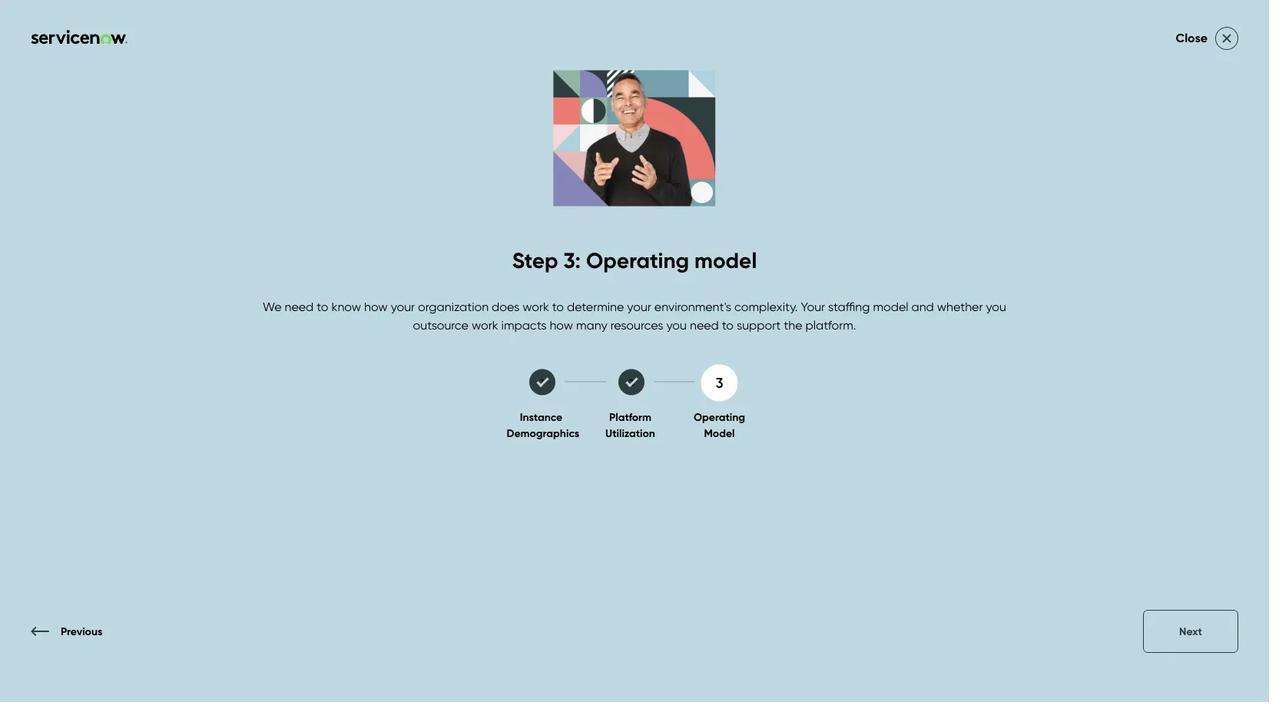 Task type: vqa. For each thing, say whether or not it's contained in the screenshot.
2
yes



Task type: locate. For each thing, give the bounding box(es) containing it.
events and webinars
[[433, 64, 551, 79]]

platform inside platform utilization
[[609, 411, 652, 424]]

2 vertical spatial you
[[1028, 362, 1049, 377]]

0 vertical spatial team
[[835, 288, 865, 303]]

how right know
[[364, 299, 388, 314]]

2
[[629, 377, 634, 388]]

previous
[[61, 625, 103, 638]]

team
[[1042, 168, 1134, 214], [774, 362, 805, 377]]

2 horizontal spatial need
[[1052, 362, 1081, 377]]

your inside your servicenow® platform team establishes, maintains, and extends servicenow as a strategic business platform in your organization. the strongest servicenow platform teams have the right number of people with the skills to support the now platform®.
[[741, 306, 765, 321]]

model inside we need to know how your organization does work to determine your environment's complexity. your staffing model and whether you outsource work impacts how many resources you need to support the platform.
[[873, 299, 909, 314]]

the right with
[[705, 325, 723, 340]]

a right as
[[1155, 288, 1163, 303]]

1 vertical spatial need
[[690, 318, 719, 333]]

estimate
[[737, 380, 786, 395]]

you
[[986, 299, 1006, 314], [667, 318, 687, 333], [1028, 362, 1049, 377]]

out
[[902, 362, 921, 377]]

1 horizontal spatial platform
[[723, 362, 771, 377]]

0 horizontal spatial need
[[285, 299, 314, 314]]

model
[[704, 427, 735, 440]]

1 horizontal spatial how
[[550, 318, 573, 333]]

a
[[1155, 288, 1163, 303], [1237, 362, 1245, 377]]

your inside we need to know how your organization does work to determine your environment's complexity. your staffing model and whether you outsource work impacts how many resources you need to support the platform.
[[801, 299, 825, 314]]

0 vertical spatial estimator
[[678, 216, 840, 262]]

and left extends
[[996, 288, 1019, 303]]

2 horizontal spatial platform
[[888, 168, 1033, 214]]

servicenow®
[[705, 288, 781, 303]]

1 horizontal spatial work
[[523, 299, 549, 314]]

1 horizontal spatial servicenow
[[924, 306, 990, 321]]

model up platform®.
[[873, 299, 909, 314]]

your
[[391, 299, 415, 314], [627, 299, 651, 314], [741, 306, 765, 321], [1129, 362, 1154, 377]]

you right whether
[[986, 299, 1006, 314]]

1 vertical spatial team
[[1157, 362, 1186, 377]]

0 vertical spatial a
[[1155, 288, 1163, 303]]

platform
[[888, 168, 1033, 214], [723, 362, 771, 377], [609, 411, 652, 424]]

operating up we need to know how your organization does work to determine your environment's complexity. your staffing model and whether you outsource work impacts how many resources you need to support the platform.
[[586, 247, 689, 274]]

2 vertical spatial need
[[1052, 362, 1081, 377]]

0 vertical spatial people
[[1224, 306, 1264, 321]]

0 horizontal spatial operating
[[586, 247, 689, 274]]

platform down extends
[[993, 306, 1041, 321]]

how right out
[[924, 362, 948, 377]]

your up with
[[678, 288, 702, 303]]

you inside use the platform team estimator to find out how many people you need to build your team and get a shareable estimate report.
[[1028, 362, 1049, 377]]

estimator
[[678, 216, 840, 262], [808, 362, 861, 377]]

1 horizontal spatial team
[[1042, 168, 1134, 214]]

platform inside servicenow platform team estimator
[[888, 168, 1033, 214]]

0 horizontal spatial work
[[472, 318, 498, 333]]

your up outsource
[[391, 299, 415, 314]]

0 horizontal spatial many
[[576, 318, 608, 333]]

0 vertical spatial many
[[576, 318, 608, 333]]

to down servicenow®
[[722, 318, 734, 333]]

the down complexity.
[[784, 318, 803, 333]]

1 horizontal spatial a
[[1237, 362, 1245, 377]]

to
[[317, 299, 328, 314], [552, 299, 564, 314], [722, 318, 734, 333], [754, 325, 766, 340], [864, 362, 875, 377], [1084, 362, 1096, 377]]

and left whether
[[912, 299, 934, 314]]

and inside your servicenow® platform team establishes, maintains, and extends servicenow as a strategic business platform in your organization. the strongest servicenow platform teams have the right number of people with the skills to support the now platform®.
[[996, 288, 1019, 303]]

2 vertical spatial platform
[[609, 411, 652, 424]]

platform up with
[[678, 306, 726, 321]]

your up the resources at top
[[627, 299, 651, 314]]

your inside your servicenow® platform team establishes, maintains, and extends servicenow as a strategic business platform in your organization. the strongest servicenow platform teams have the right number of people with the skills to support the now platform®.
[[678, 288, 702, 303]]

many
[[576, 318, 608, 333], [951, 362, 982, 377]]

now
[[838, 325, 863, 340]]

1 horizontal spatial model
[[873, 299, 909, 314]]

the left now
[[816, 325, 835, 340]]

operating up model
[[694, 411, 745, 424]]

1 vertical spatial team
[[774, 362, 805, 377]]

platform utilization
[[605, 411, 655, 440]]

determine
[[567, 299, 624, 314]]

0 horizontal spatial team
[[835, 288, 865, 303]]

1 vertical spatial operating
[[694, 411, 745, 424]]

0 horizontal spatial how
[[364, 299, 388, 314]]

people inside your servicenow® platform team establishes, maintains, and extends servicenow as a strategic business platform in your organization. the strongest servicenow platform teams have the right number of people with the skills to support the now platform®.
[[1224, 306, 1264, 321]]

your right build
[[1129, 362, 1154, 377]]

0 vertical spatial platform
[[888, 168, 1033, 214]]

many down determine
[[576, 318, 608, 333]]

0 vertical spatial you
[[986, 299, 1006, 314]]

people down business
[[1224, 306, 1264, 321]]

and inside we need to know how your organization does work to determine your environment's complexity. your staffing model and whether you outsource work impacts how many resources you need to support the platform.
[[912, 299, 934, 314]]

a right get
[[1237, 362, 1245, 377]]

1 vertical spatial work
[[472, 318, 498, 333]]

0 horizontal spatial a
[[1155, 288, 1163, 303]]

0 vertical spatial operating
[[586, 247, 689, 274]]

1 horizontal spatial people
[[1224, 306, 1264, 321]]

organization
[[418, 299, 489, 314]]

servicenow
[[678, 168, 878, 214], [1070, 288, 1136, 303], [924, 306, 990, 321]]

0 horizontal spatial you
[[667, 318, 687, 333]]

1 horizontal spatial many
[[951, 362, 982, 377]]

1 vertical spatial you
[[667, 318, 687, 333]]

operating
[[586, 247, 689, 274], [694, 411, 745, 424]]

2 vertical spatial how
[[924, 362, 948, 377]]

right
[[1135, 306, 1161, 321]]

estimator up the report.
[[808, 362, 861, 377]]

people down your servicenow® platform team establishes, maintains, and extends servicenow as a strategic business platform in your organization. the strongest servicenow platform teams have the right number of people with the skills to support the now platform®. on the top of page
[[985, 362, 1025, 377]]

how right "impacts"
[[550, 318, 573, 333]]

to left know
[[317, 299, 328, 314]]

how inside use the platform team estimator to find out how many people you need to build your team and get a shareable estimate report.
[[924, 362, 948, 377]]

work down does
[[472, 318, 498, 333]]

platform
[[784, 288, 832, 303], [678, 306, 726, 321], [993, 306, 1041, 321]]

1 horizontal spatial you
[[986, 299, 1006, 314]]

support down organization.
[[769, 325, 813, 340]]

how
[[364, 299, 388, 314], [550, 318, 573, 333], [924, 362, 948, 377]]

2 vertical spatial servicenow
[[924, 306, 990, 321]]

services link
[[589, 56, 636, 87]]

1 vertical spatial a
[[1237, 362, 1245, 377]]

1 horizontal spatial need
[[690, 318, 719, 333]]

2 horizontal spatial how
[[924, 362, 948, 377]]

0 vertical spatial team
[[1042, 168, 1134, 214]]

people
[[1224, 306, 1264, 321], [985, 362, 1025, 377]]

work up "impacts"
[[523, 299, 549, 314]]

0 horizontal spatial team
[[774, 362, 805, 377]]

staffing
[[828, 299, 870, 314]]

find
[[878, 362, 899, 377]]

2 horizontal spatial platform
[[993, 306, 1041, 321]]

2 horizontal spatial servicenow
[[1070, 288, 1136, 303]]

you down teams
[[1028, 362, 1049, 377]]

you down environment's
[[667, 318, 687, 333]]

the
[[1114, 306, 1132, 321], [784, 318, 803, 333], [705, 325, 723, 340], [816, 325, 835, 340], [702, 362, 720, 377]]

1 horizontal spatial operating
[[694, 411, 745, 424]]

0 horizontal spatial people
[[985, 362, 1025, 377]]

platform up organization.
[[784, 288, 832, 303]]

demographics
[[507, 427, 580, 440]]

team up the the
[[835, 288, 865, 303]]

team left get
[[1157, 362, 1186, 377]]

we need to know how your organization does work to determine your environment's complexity. your staffing model and whether you outsource work impacts how many resources you need to support the platform.
[[263, 299, 1006, 333]]

and inside use the platform team estimator to find out how many people you need to build your team and get a shareable estimate report.
[[1189, 362, 1212, 377]]

your right in on the right
[[741, 306, 765, 321]]

1 vertical spatial how
[[550, 318, 573, 333]]

support down complexity.
[[737, 318, 781, 333]]

and
[[473, 64, 495, 79], [996, 288, 1019, 303], [912, 299, 934, 314], [1189, 362, 1212, 377]]

2 horizontal spatial you
[[1028, 362, 1049, 377]]

a inside your servicenow® platform team establishes, maintains, and extends servicenow as a strategic business platform in your organization. the strongest servicenow platform teams have the right number of people with the skills to support the now platform®.
[[1155, 288, 1163, 303]]

the up shareable
[[702, 362, 720, 377]]

1 vertical spatial platform
[[723, 362, 771, 377]]

1 vertical spatial people
[[985, 362, 1025, 377]]

need
[[285, 299, 314, 314], [690, 318, 719, 333], [1052, 362, 1081, 377]]

your
[[678, 288, 702, 303], [801, 299, 825, 314]]

servicenow inside servicenow platform team estimator
[[678, 168, 878, 214]]

0 horizontal spatial your
[[678, 288, 702, 303]]

close
[[1176, 30, 1208, 45]]

work
[[523, 299, 549, 314], [472, 318, 498, 333]]

1 vertical spatial estimator
[[808, 362, 861, 377]]

1
[[541, 377, 544, 388]]

model up servicenow®
[[695, 247, 757, 274]]

0 vertical spatial model
[[695, 247, 757, 274]]

estimator up servicenow®
[[678, 216, 840, 262]]

0 horizontal spatial platform
[[609, 411, 652, 424]]

team
[[835, 288, 865, 303], [1157, 362, 1186, 377]]

platform inside use the platform team estimator to find out how many people you need to build your team and get a shareable estimate report.
[[723, 362, 771, 377]]

and left get
[[1189, 362, 1212, 377]]

need left build
[[1052, 362, 1081, 377]]

0 horizontal spatial platform
[[678, 306, 726, 321]]

need right we
[[285, 299, 314, 314]]

your up "platform."
[[801, 299, 825, 314]]

many inside use the platform team estimator to find out how many people you need to build your team and get a shareable estimate report.
[[951, 362, 982, 377]]

the left right
[[1114, 306, 1132, 321]]

1 horizontal spatial your
[[801, 299, 825, 314]]

team inside servicenow platform team estimator
[[1042, 168, 1134, 214]]

need down environment's
[[690, 318, 719, 333]]

0 vertical spatial servicenow
[[678, 168, 878, 214]]

1 vertical spatial many
[[951, 362, 982, 377]]

many right out
[[951, 362, 982, 377]]

model
[[695, 247, 757, 274], [873, 299, 909, 314]]

0 horizontal spatial servicenow
[[678, 168, 878, 214]]

whether
[[937, 299, 983, 314]]

to right skills
[[754, 325, 766, 340]]

support
[[737, 318, 781, 333], [769, 325, 813, 340]]

1 vertical spatial model
[[873, 299, 909, 314]]

1 horizontal spatial team
[[1157, 362, 1186, 377]]



Task type: describe. For each thing, give the bounding box(es) containing it.
report.
[[789, 380, 827, 395]]

3:
[[564, 247, 581, 274]]

resources
[[611, 318, 663, 333]]

step
[[512, 247, 558, 274]]

teams
[[1044, 306, 1080, 321]]

next
[[1179, 625, 1202, 638]]

use
[[678, 362, 699, 377]]

many inside we need to know how your organization does work to determine your environment's complexity. your staffing model and whether you outsource work impacts how many resources you need to support the platform.
[[576, 318, 608, 333]]

a inside use the platform team estimator to find out how many people you need to build your team and get a shareable estimate report.
[[1237, 362, 1245, 377]]

people inside use the platform team estimator to find out how many people you need to build your team and get a shareable estimate report.
[[985, 362, 1025, 377]]

team inside use the platform team estimator to find out how many people you need to build your team and get a shareable estimate report.
[[774, 362, 805, 377]]

0 horizontal spatial model
[[695, 247, 757, 274]]

next link
[[1143, 610, 1239, 653]]

1 horizontal spatial platform
[[784, 288, 832, 303]]

events
[[433, 64, 470, 79]]

extends
[[1022, 288, 1067, 303]]

environment's
[[655, 299, 731, 314]]

servicenow platform team estimator
[[678, 168, 1134, 262]]

0 vertical spatial how
[[364, 299, 388, 314]]

services
[[589, 64, 636, 79]]

use the platform team estimator to find out how many people you need to build your team and get a shareable estimate report.
[[678, 362, 1245, 395]]

3
[[716, 374, 723, 391]]

in
[[729, 306, 738, 321]]

to inside your servicenow® platform team establishes, maintains, and extends servicenow as a strategic business platform in your organization. the strongest servicenow platform teams have the right number of people with the skills to support the now platform®.
[[754, 325, 766, 340]]

your inside use the platform team estimator to find out how many people you need to build your team and get a shareable estimate report.
[[1129, 362, 1154, 377]]

team inside use the platform team estimator to find out how many people you need to build your team and get a shareable estimate report.
[[1157, 362, 1186, 377]]

know
[[332, 299, 361, 314]]

the inside use the platform team estimator to find out how many people you need to build your team and get a shareable estimate report.
[[702, 362, 720, 377]]

as
[[1139, 288, 1152, 303]]

get support link
[[674, 56, 744, 87]]

establishes,
[[868, 288, 933, 303]]

support inside your servicenow® platform team establishes, maintains, and extends servicenow as a strategic business platform in your organization. the strongest servicenow platform teams have the right number of people with the skills to support the now platform®.
[[769, 325, 813, 340]]

the
[[845, 306, 866, 321]]

events and webinars link
[[433, 56, 551, 87]]

estimator inside servicenow platform team estimator
[[678, 216, 840, 262]]

team inside your servicenow® platform team establishes, maintains, and extends servicenow as a strategic business platform in your organization. the strongest servicenow platform teams have the right number of people with the skills to support the now platform®.
[[835, 288, 865, 303]]

support inside we need to know how your organization does work to determine your environment's complexity. your staffing model and whether you outsource work impacts how many resources you need to support the platform.
[[737, 318, 781, 333]]

step 3: operating model
[[512, 247, 757, 274]]

we
[[263, 299, 282, 314]]

does
[[492, 299, 520, 314]]

get
[[1215, 362, 1234, 377]]

instance demographics
[[507, 411, 580, 440]]

impacts
[[501, 318, 547, 333]]

utilization
[[605, 427, 655, 440]]

to left build
[[1084, 362, 1096, 377]]

need inside use the platform team estimator to find out how many people you need to build your team and get a shareable estimate report.
[[1052, 362, 1081, 377]]

the inside we need to know how your organization does work to determine your environment's complexity. your staffing model and whether you outsource work impacts how many resources you need to support the platform.
[[784, 318, 803, 333]]

complexity.
[[735, 299, 798, 314]]

to left determine
[[552, 299, 564, 314]]

webinars
[[498, 64, 551, 79]]

skills
[[726, 325, 751, 340]]

platform®.
[[866, 325, 926, 340]]

and right events
[[473, 64, 495, 79]]

strategic
[[1166, 288, 1216, 303]]

build
[[1099, 362, 1126, 377]]

platform.
[[806, 318, 856, 333]]

0 vertical spatial need
[[285, 299, 314, 314]]

have
[[1083, 306, 1110, 321]]

operating model
[[694, 411, 745, 440]]

maintains,
[[936, 288, 993, 303]]

estimator inside use the platform team estimator to find out how many people you need to build your team and get a shareable estimate report.
[[808, 362, 861, 377]]

get
[[674, 64, 695, 79]]

1 vertical spatial servicenow
[[1070, 288, 1136, 303]]

business
[[1219, 288, 1267, 303]]

strongest
[[869, 306, 921, 321]]

support
[[698, 64, 744, 79]]

with
[[678, 325, 701, 340]]

of
[[1210, 306, 1221, 321]]

0 vertical spatial work
[[523, 299, 549, 314]]

get support
[[674, 64, 744, 79]]

instance
[[520, 411, 563, 424]]

outsource
[[413, 318, 469, 333]]

shareable
[[678, 380, 734, 395]]

your servicenow® platform team establishes, maintains, and extends servicenow as a strategic business platform in your organization. the strongest servicenow platform teams have the right number of people with the skills to support the now platform®.
[[678, 288, 1267, 340]]

organization.
[[769, 306, 842, 321]]

number
[[1164, 306, 1207, 321]]

to left "find"
[[864, 362, 875, 377]]



